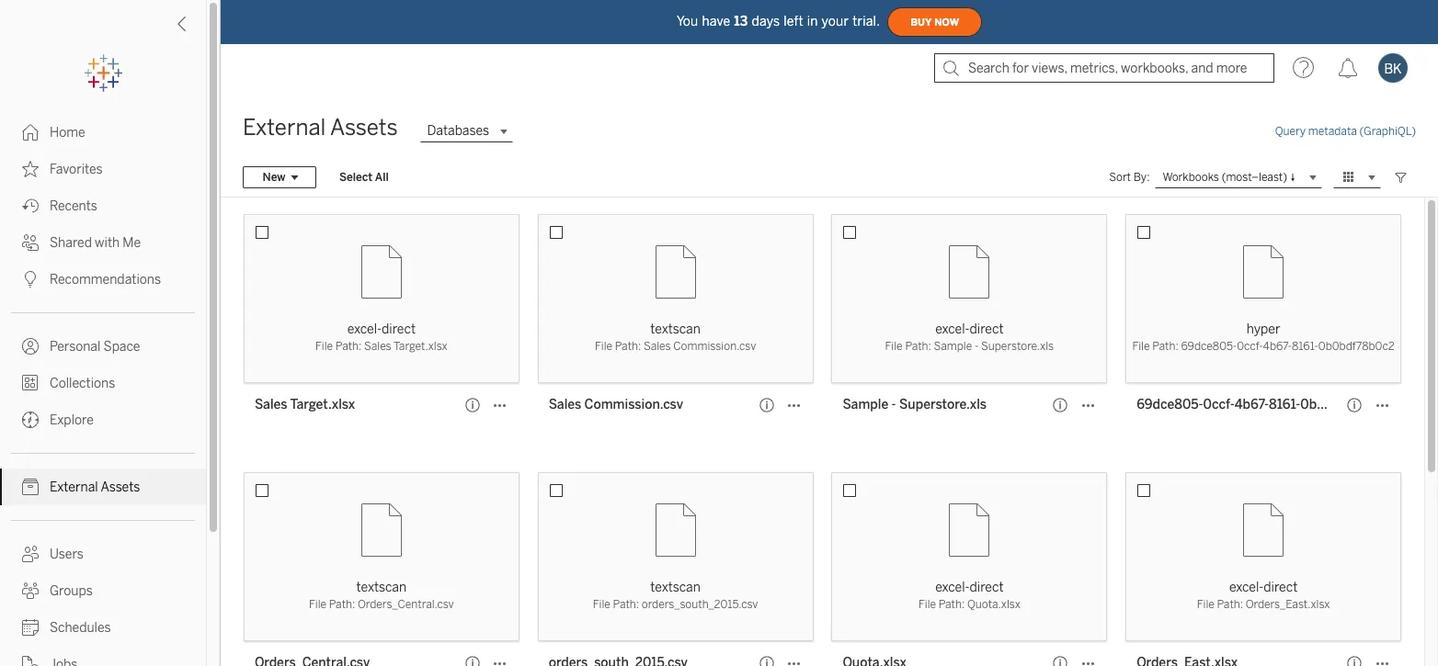 Task type: describe. For each thing, give the bounding box(es) containing it.
13
[[734, 13, 748, 29]]

(most–least)
[[1222, 170, 1288, 183]]

explore link
[[0, 402, 206, 439]]

1 horizontal spatial assets
[[330, 114, 398, 141]]

path: inside textscan file path: sales commission.csv
[[615, 340, 641, 353]]

textscan for textscan file path: sales commission.csv
[[651, 322, 701, 338]]

1 vertical spatial commission.csv
[[585, 397, 683, 413]]

1 vertical spatial superstore.xls
[[900, 397, 987, 413]]

excel- for excel-direct file path: quota.xlsx
[[936, 580, 970, 596]]

0 horizontal spatial target.xlsx
[[290, 397, 355, 413]]

home link
[[0, 114, 206, 151]]

0 vertical spatial external
[[243, 114, 326, 141]]

file inside excel-direct file path: quota.xlsx
[[919, 599, 937, 612]]

users
[[50, 547, 84, 563]]

Search for views, metrics, workbooks, and more text field
[[935, 53, 1275, 83]]

direct for excel-direct file path: sample - superstore.xls
[[970, 322, 1004, 338]]

query metadata (graphiql)
[[1276, 125, 1417, 138]]

excel-direct file path: sample - superstore.xls
[[885, 322, 1054, 353]]

recommendations link
[[0, 261, 206, 298]]

commission.csv inside textscan file path: sales commission.csv
[[674, 340, 756, 353]]

textscan for textscan file path: orders_south_2015.csv
[[651, 580, 701, 596]]

select
[[339, 171, 373, 184]]

file inside the hyper file path: 69dce805-0ccf-4b67-8161-0b0bdf78b0c2
[[1133, 340, 1150, 353]]

excel- for excel-direct file path: sample - superstore.xls
[[936, 322, 970, 338]]

workbooks (most–least) button
[[1156, 166, 1323, 189]]

hyper
[[1247, 322, 1281, 338]]

you
[[677, 13, 699, 29]]

(graphiql)
[[1360, 125, 1417, 138]]

sample - superstore.xls
[[843, 397, 987, 413]]

1 vertical spatial 69dce805-
[[1137, 397, 1204, 413]]

orders_south_2015.csv
[[642, 599, 758, 612]]

assets inside main navigation. press the up and down arrow keys to access links. element
[[101, 480, 140, 496]]

path: inside excel-direct file path: sample - superstore.xls
[[905, 340, 932, 353]]

69dce805- inside the hyper file path: 69dce805-0ccf-4b67-8161-0b0bdf78b0c2
[[1181, 340, 1237, 353]]

file inside "textscan file path: orders_central.csv"
[[309, 599, 327, 612]]

external assets link
[[0, 469, 206, 506]]

home
[[50, 125, 85, 141]]

groups link
[[0, 573, 206, 610]]

schedules link
[[0, 610, 206, 647]]

0b0bdf78b0c2 inside the hyper file path: 69dce805-0ccf-4b67-8161-0b0bdf78b0c2
[[1319, 340, 1395, 353]]

recommendations
[[50, 272, 161, 288]]

new button
[[243, 166, 316, 189]]

buy
[[911, 16, 932, 28]]

textscan for textscan file path: orders_central.csv
[[357, 580, 407, 596]]

navigation panel element
[[0, 55, 206, 667]]

recents
[[50, 199, 97, 214]]

path: inside the hyper file path: 69dce805-0ccf-4b67-8161-0b0bdf78b0c2
[[1153, 340, 1179, 353]]

direct for excel-direct file path: orders_east.xlsx
[[1264, 580, 1298, 596]]

orders_east.xlsx
[[1246, 599, 1331, 612]]

with
[[95, 235, 120, 251]]

path: inside excel-direct file path: orders_east.xlsx
[[1217, 599, 1244, 612]]

sales target.xlsx
[[255, 397, 355, 413]]

0 horizontal spatial 0ccf-
[[1204, 397, 1235, 413]]

excel-direct file path: sales target.xlsx
[[316, 322, 448, 353]]

select all button
[[327, 166, 401, 189]]

path: inside excel-direct file path: quota.xlsx
[[939, 599, 965, 612]]

schedules
[[50, 621, 111, 637]]

all
[[375, 171, 389, 184]]

direct for excel-direct file path: quota.xlsx
[[970, 580, 1004, 596]]

sort
[[1110, 171, 1131, 184]]

buy now
[[911, 16, 960, 28]]

1 horizontal spatial external assets
[[243, 114, 398, 141]]

excel-direct file path: orders_east.xlsx
[[1197, 580, 1331, 612]]

now
[[935, 16, 960, 28]]

workbooks (most–least)
[[1163, 170, 1288, 183]]

shared with me
[[50, 235, 141, 251]]

path: inside textscan file path: orders_south_2015.csv
[[613, 599, 639, 612]]

- inside excel-direct file path: sample - superstore.xls
[[975, 340, 979, 353]]

file inside excel-direct file path: sample - superstore.xls
[[885, 340, 903, 353]]

orders_central.csv
[[358, 599, 454, 612]]

69dce805-0ccf-4b67-8161-0b0bdf78b0c2
[[1137, 397, 1392, 413]]

sample inside excel-direct file path: sample - superstore.xls
[[934, 340, 973, 353]]

query metadata (graphiql) link
[[1276, 125, 1417, 138]]

file inside excel-direct file path: sales target.xlsx
[[316, 340, 333, 353]]

buy now button
[[888, 7, 983, 37]]

collections link
[[0, 365, 206, 402]]

your
[[822, 13, 849, 29]]

sales commission.csv
[[549, 397, 683, 413]]



Task type: locate. For each thing, give the bounding box(es) containing it.
commission.csv
[[674, 340, 756, 353], [585, 397, 683, 413]]

textscan file path: sales commission.csv
[[595, 322, 756, 353]]

excel- inside excel-direct file path: sales target.xlsx
[[347, 322, 382, 338]]

external assets up "select"
[[243, 114, 398, 141]]

external assets up users link
[[50, 480, 140, 496]]

4b67- down hyper
[[1264, 340, 1292, 353]]

0 vertical spatial 4b67-
[[1264, 340, 1292, 353]]

you have 13 days left in your trial.
[[677, 13, 880, 29]]

0 vertical spatial superstore.xls
[[981, 340, 1054, 353]]

external assets inside external assets link
[[50, 480, 140, 496]]

1 vertical spatial sample
[[843, 397, 889, 413]]

1 vertical spatial 0ccf-
[[1204, 397, 1235, 413]]

4b67-
[[1264, 340, 1292, 353], [1235, 397, 1269, 413]]

target.xlsx
[[394, 340, 448, 353], [290, 397, 355, 413]]

direct inside excel-direct file path: sales target.xlsx
[[382, 322, 416, 338]]

textscan inside textscan file path: orders_south_2015.csv
[[651, 580, 701, 596]]

excel- inside excel-direct file path: orders_east.xlsx
[[1230, 580, 1264, 596]]

by:
[[1134, 171, 1150, 184]]

1 vertical spatial 0b0bdf78b0c2
[[1301, 397, 1392, 413]]

file inside textscan file path: orders_south_2015.csv
[[593, 599, 611, 612]]

0 vertical spatial 8161-
[[1292, 340, 1319, 353]]

69dce805-
[[1181, 340, 1237, 353], [1137, 397, 1204, 413]]

file
[[316, 340, 333, 353], [595, 340, 613, 353], [885, 340, 903, 353], [1133, 340, 1150, 353], [309, 599, 327, 612], [593, 599, 611, 612], [919, 599, 937, 612], [1197, 599, 1215, 612]]

0 horizontal spatial external
[[50, 480, 98, 496]]

-
[[975, 340, 979, 353], [892, 397, 897, 413]]

0 vertical spatial external assets
[[243, 114, 398, 141]]

4b67- inside the hyper file path: 69dce805-0ccf-4b67-8161-0b0bdf78b0c2
[[1264, 340, 1292, 353]]

0ccf-
[[1237, 340, 1264, 353], [1204, 397, 1235, 413]]

favorites link
[[0, 151, 206, 188]]

excel-
[[347, 322, 382, 338], [936, 322, 970, 338], [936, 580, 970, 596], [1230, 580, 1264, 596]]

left
[[784, 13, 804, 29]]

1 vertical spatial -
[[892, 397, 897, 413]]

external
[[243, 114, 326, 141], [50, 480, 98, 496]]

workbooks
[[1163, 170, 1220, 183]]

sales inside excel-direct file path: sales target.xlsx
[[364, 340, 392, 353]]

direct inside excel-direct file path: orders_east.xlsx
[[1264, 580, 1298, 596]]

favorites
[[50, 162, 103, 178]]

1 vertical spatial external
[[50, 480, 98, 496]]

path: inside excel-direct file path: sales target.xlsx
[[336, 340, 362, 353]]

textscan file path: orders_south_2015.csv
[[593, 580, 758, 612]]

excel-direct file path: quota.xlsx
[[919, 580, 1021, 612]]

select all
[[339, 171, 389, 184]]

in
[[807, 13, 818, 29]]

superstore.xls inside excel-direct file path: sample - superstore.xls
[[981, 340, 1054, 353]]

1 vertical spatial 4b67-
[[1235, 397, 1269, 413]]

0b0bdf78b0c2
[[1319, 340, 1395, 353], [1301, 397, 1392, 413]]

recents link
[[0, 188, 206, 224]]

shared
[[50, 235, 92, 251]]

path:
[[336, 340, 362, 353], [615, 340, 641, 353], [905, 340, 932, 353], [1153, 340, 1179, 353], [329, 599, 355, 612], [613, 599, 639, 612], [939, 599, 965, 612], [1217, 599, 1244, 612]]

file inside textscan file path: sales commission.csv
[[595, 340, 613, 353]]

users link
[[0, 536, 206, 573]]

me
[[123, 235, 141, 251]]

0ccf- down hyper
[[1237, 340, 1264, 353]]

new
[[263, 171, 286, 184]]

8161- inside the hyper file path: 69dce805-0ccf-4b67-8161-0b0bdf78b0c2
[[1292, 340, 1319, 353]]

query
[[1276, 125, 1306, 138]]

1 horizontal spatial -
[[975, 340, 979, 353]]

shared with me link
[[0, 224, 206, 261]]

collections
[[50, 376, 115, 392]]

textscan
[[651, 322, 701, 338], [357, 580, 407, 596], [651, 580, 701, 596]]

assets
[[330, 114, 398, 141], [101, 480, 140, 496]]

textscan inside "textscan file path: orders_central.csv"
[[357, 580, 407, 596]]

4b67- down the hyper file path: 69dce805-0ccf-4b67-8161-0b0bdf78b0c2
[[1235, 397, 1269, 413]]

sales
[[364, 340, 392, 353], [644, 340, 671, 353], [255, 397, 287, 413], [549, 397, 582, 413]]

external assets
[[243, 114, 398, 141], [50, 480, 140, 496]]

0 horizontal spatial external assets
[[50, 480, 140, 496]]

1 vertical spatial target.xlsx
[[290, 397, 355, 413]]

0 vertical spatial assets
[[330, 114, 398, 141]]

excel- inside excel-direct file path: quota.xlsx
[[936, 580, 970, 596]]

databases
[[427, 123, 489, 139]]

days
[[752, 13, 780, 29]]

sample
[[934, 340, 973, 353], [843, 397, 889, 413]]

textscan file path: orders_central.csv
[[309, 580, 454, 612]]

file inside excel-direct file path: orders_east.xlsx
[[1197, 599, 1215, 612]]

1 vertical spatial assets
[[101, 480, 140, 496]]

space
[[104, 339, 140, 355]]

main navigation. press the up and down arrow keys to access links. element
[[0, 114, 206, 667]]

0 vertical spatial -
[[975, 340, 979, 353]]

0 horizontal spatial assets
[[101, 480, 140, 496]]

1 horizontal spatial target.xlsx
[[394, 340, 448, 353]]

grid view image
[[1341, 169, 1358, 186]]

external inside main navigation. press the up and down arrow keys to access links. element
[[50, 480, 98, 496]]

8161-
[[1292, 340, 1319, 353], [1269, 397, 1301, 413]]

direct for excel-direct file path: sales target.xlsx
[[382, 322, 416, 338]]

sales inside textscan file path: sales commission.csv
[[644, 340, 671, 353]]

personal space link
[[0, 328, 206, 365]]

excel- for excel-direct file path: orders_east.xlsx
[[1230, 580, 1264, 596]]

assets up users link
[[101, 480, 140, 496]]

target.xlsx inside excel-direct file path: sales target.xlsx
[[394, 340, 448, 353]]

0 horizontal spatial -
[[892, 397, 897, 413]]

external up new popup button
[[243, 114, 326, 141]]

0 vertical spatial commission.csv
[[674, 340, 756, 353]]

sort by:
[[1110, 171, 1150, 184]]

personal space
[[50, 339, 140, 355]]

direct inside excel-direct file path: quota.xlsx
[[970, 580, 1004, 596]]

textscan inside textscan file path: sales commission.csv
[[651, 322, 701, 338]]

superstore.xls
[[981, 340, 1054, 353], [900, 397, 987, 413]]

direct inside excel-direct file path: sample - superstore.xls
[[970, 322, 1004, 338]]

databases button
[[420, 120, 513, 142]]

0 vertical spatial 69dce805-
[[1181, 340, 1237, 353]]

0 vertical spatial 0b0bdf78b0c2
[[1319, 340, 1395, 353]]

trial.
[[853, 13, 880, 29]]

0 horizontal spatial sample
[[843, 397, 889, 413]]

1 vertical spatial external assets
[[50, 480, 140, 496]]

assets up select all button
[[330, 114, 398, 141]]

path: inside "textscan file path: orders_central.csv"
[[329, 599, 355, 612]]

personal
[[50, 339, 101, 355]]

hyper file path: 69dce805-0ccf-4b67-8161-0b0bdf78b0c2
[[1133, 322, 1395, 353]]

1 horizontal spatial external
[[243, 114, 326, 141]]

external down explore
[[50, 480, 98, 496]]

0ccf- inside the hyper file path: 69dce805-0ccf-4b67-8161-0b0bdf78b0c2
[[1237, 340, 1264, 353]]

quota.xlsx
[[968, 599, 1021, 612]]

groups
[[50, 584, 93, 600]]

8161- up 69dce805-0ccf-4b67-8161-0b0bdf78b0c2 at the right of the page
[[1292, 340, 1319, 353]]

have
[[702, 13, 731, 29]]

1 horizontal spatial 0ccf-
[[1237, 340, 1264, 353]]

excel- for excel-direct file path: sales target.xlsx
[[347, 322, 382, 338]]

0 vertical spatial sample
[[934, 340, 973, 353]]

excel- inside excel-direct file path: sample - superstore.xls
[[936, 322, 970, 338]]

explore
[[50, 413, 94, 429]]

0ccf- down the hyper file path: 69dce805-0ccf-4b67-8161-0b0bdf78b0c2
[[1204, 397, 1235, 413]]

8161- down the hyper file path: 69dce805-0ccf-4b67-8161-0b0bdf78b0c2
[[1269, 397, 1301, 413]]

0 vertical spatial target.xlsx
[[394, 340, 448, 353]]

1 horizontal spatial sample
[[934, 340, 973, 353]]

metadata
[[1309, 125, 1358, 138]]

0 vertical spatial 0ccf-
[[1237, 340, 1264, 353]]

1 vertical spatial 8161-
[[1269, 397, 1301, 413]]

direct
[[382, 322, 416, 338], [970, 322, 1004, 338], [970, 580, 1004, 596], [1264, 580, 1298, 596]]



Task type: vqa. For each thing, say whether or not it's contained in the screenshot.
excel- in excel-direct File Path: Orders_East.xlsx
yes



